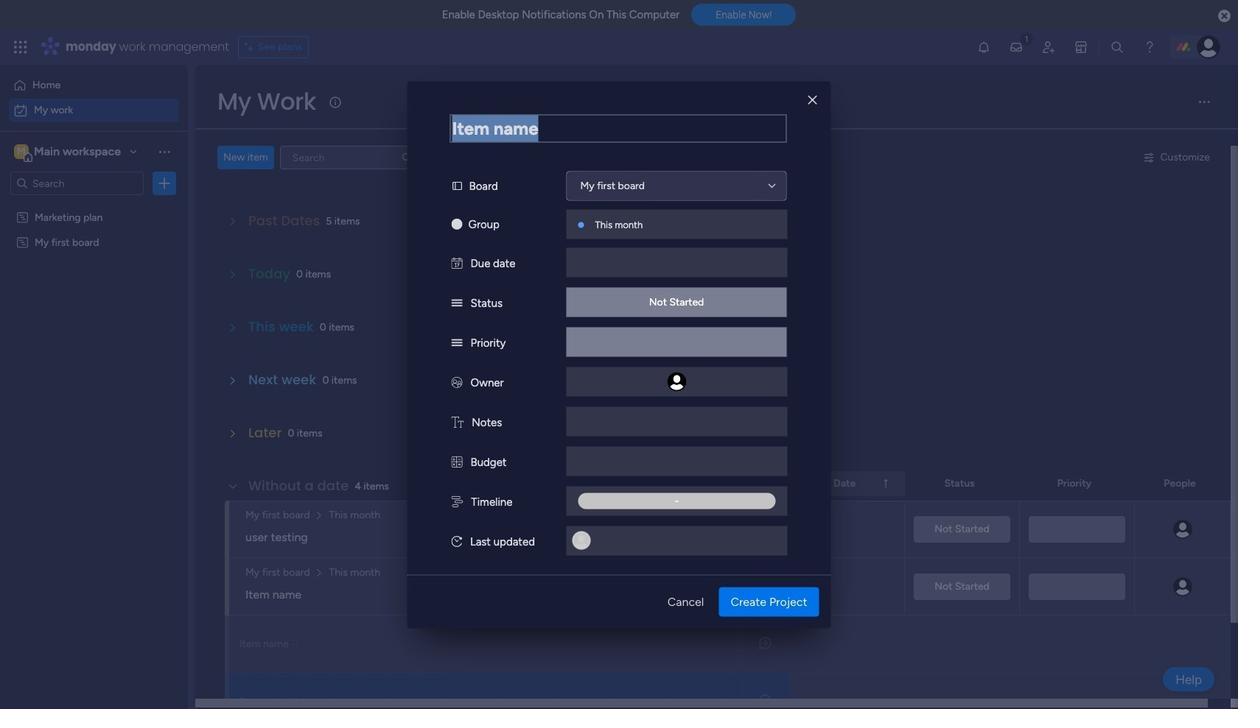 Task type: vqa. For each thing, say whether or not it's contained in the screenshot.
See related to See More
no



Task type: describe. For each thing, give the bounding box(es) containing it.
search everything image
[[1110, 40, 1125, 55]]

sort image
[[880, 478, 892, 490]]

0 vertical spatial option
[[9, 74, 179, 97]]

invite members image
[[1041, 40, 1056, 55]]

monday marketplace image
[[1074, 40, 1089, 55]]

notifications image
[[977, 40, 991, 55]]

search image
[[401, 152, 413, 164]]

v2 sun image
[[451, 217, 463, 231]]

dapulse numbers column image
[[451, 456, 463, 469]]

select product image
[[13, 40, 28, 55]]

help image
[[1142, 40, 1157, 55]]

close image
[[808, 95, 817, 106]]

v2 status image
[[451, 336, 463, 349]]

update feed image
[[1009, 40, 1024, 55]]

see plans image
[[244, 39, 258, 55]]

2 vertical spatial option
[[0, 204, 188, 207]]

dapulse date column image
[[451, 256, 463, 270]]

dapulse timeline column image
[[451, 495, 463, 509]]

v2 multiple person column image
[[451, 376, 463, 389]]



Task type: locate. For each thing, give the bounding box(es) containing it.
v2 status image
[[451, 296, 463, 310]]

dialog
[[407, 81, 831, 629]]

option
[[9, 74, 179, 97], [9, 99, 179, 122], [0, 204, 188, 207]]

column header
[[790, 472, 905, 497]]

john smith image
[[1197, 35, 1221, 59]]

workspace image
[[14, 144, 29, 160]]

workspace selection element
[[14, 143, 123, 162]]

dapulse text column image
[[451, 416, 464, 429]]

list box
[[0, 202, 188, 454]]

Search in workspace field
[[31, 175, 123, 192]]

None field
[[450, 114, 787, 142]]

1 vertical spatial option
[[9, 99, 179, 122]]

Filter dashboard by text search field
[[280, 146, 418, 170]]

dapulse close image
[[1218, 9, 1231, 24]]

v2 pulse updated log image
[[451, 535, 462, 548]]

None search field
[[280, 146, 418, 170]]

1 image
[[1020, 30, 1033, 47]]



